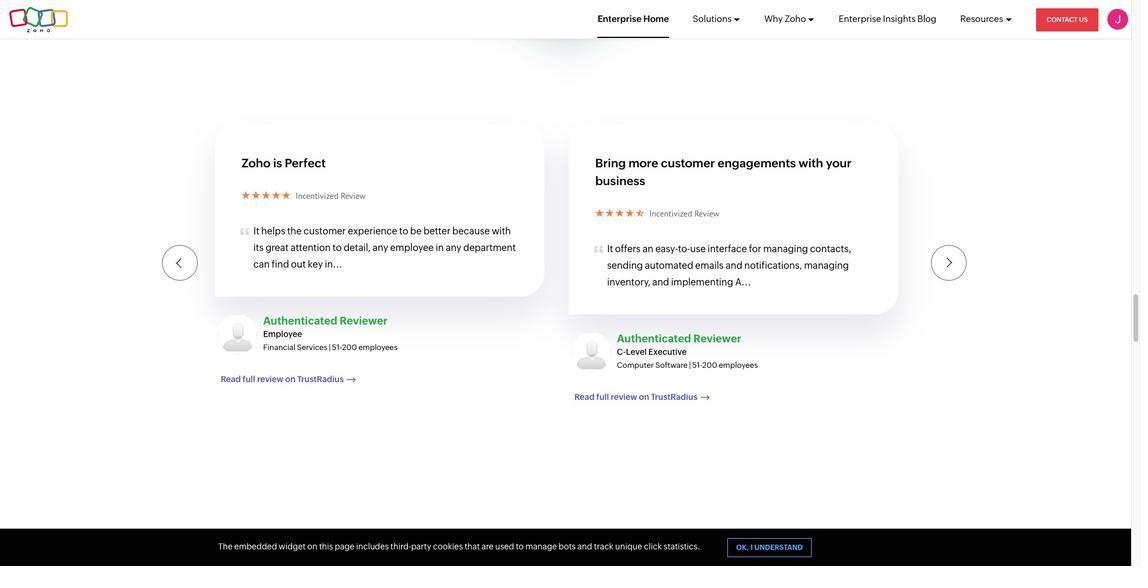 Task type: locate. For each thing, give the bounding box(es) containing it.
on left this
[[307, 542, 317, 552]]

enterprise home link
[[598, 0, 669, 38]]

its
[[253, 243, 264, 254]]

1 horizontal spatial zoho
[[785, 14, 806, 24]]

0 horizontal spatial full
[[243, 375, 255, 384]]

200 right services
[[342, 344, 357, 352]]

0 horizontal spatial enterprise
[[598, 14, 642, 24]]

why
[[764, 14, 783, 24]]

0 horizontal spatial incentivized review
[[296, 191, 366, 202]]

contact
[[1047, 16, 1078, 23]]

and right bots
[[578, 542, 592, 552]]

and down automated
[[652, 277, 669, 288]]

0 horizontal spatial with
[[492, 226, 511, 237]]

2 enterprise from the left
[[839, 14, 881, 24]]

1 vertical spatial employees
[[719, 361, 758, 370]]

easy-
[[655, 244, 678, 255]]

1 horizontal spatial 51-
[[692, 361, 702, 370]]

0 horizontal spatial on
[[285, 375, 295, 384]]

review for zoho is perfect
[[257, 375, 283, 384]]

0 vertical spatial 51-
[[332, 344, 342, 352]]

reviewer icon image left the financial
[[218, 315, 257, 355]]

| right services
[[329, 344, 330, 352]]

zoho inside zoho is perfect link
[[242, 156, 270, 170]]

1 horizontal spatial it
[[607, 244, 613, 255]]

1 vertical spatial full
[[596, 392, 609, 402]]

incentivized right star half image
[[649, 209, 692, 219]]

attention
[[291, 243, 331, 254]]

1 vertical spatial and
[[652, 277, 669, 288]]

0 horizontal spatial authenticated
[[263, 315, 337, 327]]

read
[[221, 375, 241, 384], [575, 392, 595, 402]]

cookies
[[433, 542, 463, 552]]

0 horizontal spatial incentivized
[[296, 191, 338, 202]]

1 horizontal spatial any
[[446, 243, 461, 254]]

1 vertical spatial with
[[492, 226, 511, 237]]

to
[[399, 226, 408, 237], [333, 243, 342, 254], [516, 542, 524, 552]]

1 horizontal spatial trustradius
[[651, 392, 698, 402]]

previous slide image
[[176, 259, 185, 268]]

and down interface at the right top of the page
[[726, 260, 742, 272]]

2 horizontal spatial and
[[726, 260, 742, 272]]

business
[[595, 174, 645, 188]]

0 horizontal spatial 200
[[342, 344, 357, 352]]

1 vertical spatial 200
[[702, 361, 717, 370]]

1 vertical spatial trustradius
[[651, 392, 698, 402]]

and
[[726, 260, 742, 272], [652, 277, 669, 288], [578, 542, 592, 552]]

0 horizontal spatial reviewer
[[340, 315, 388, 327]]

department
[[463, 243, 516, 254]]

a...
[[735, 277, 751, 288]]

to for page
[[516, 542, 524, 552]]

enterprise home
[[598, 14, 669, 24]]

0 horizontal spatial and
[[578, 542, 592, 552]]

0 vertical spatial customer
[[661, 156, 715, 170]]

any right in
[[446, 243, 461, 254]]

zoho right why
[[785, 14, 806, 24]]

0 vertical spatial incentivized review
[[296, 191, 366, 202]]

trustradius down services
[[297, 375, 344, 384]]

enterprise for enterprise home
[[598, 14, 642, 24]]

1 vertical spatial read
[[575, 392, 595, 402]]

review for bring more customer engagements with your business
[[611, 392, 637, 402]]

1 vertical spatial it
[[607, 244, 613, 255]]

0 horizontal spatial review
[[257, 375, 283, 384]]

0 horizontal spatial reviewer icon image
[[218, 315, 257, 355]]

1 horizontal spatial reviewer
[[693, 333, 741, 345]]

0 horizontal spatial trustradius
[[297, 375, 344, 384]]

1 horizontal spatial review
[[611, 392, 637, 402]]

1 horizontal spatial with
[[799, 156, 823, 170]]

in...
[[325, 259, 342, 270]]

i
[[751, 544, 753, 552]]

authenticated for zoho is perfect
[[263, 315, 337, 327]]

enterprise insights blog link
[[839, 0, 937, 38]]

200 right software
[[702, 361, 717, 370]]

1 vertical spatial |
[[689, 361, 691, 370]]

1 horizontal spatial 200
[[702, 361, 717, 370]]

review down the financial
[[257, 375, 283, 384]]

that
[[465, 542, 480, 552]]

incentivized
[[296, 191, 338, 202], [649, 209, 692, 219]]

read full review on trustradius down the financial
[[221, 375, 344, 384]]

1 horizontal spatial customer
[[661, 156, 715, 170]]

understand
[[754, 544, 803, 552]]

1 horizontal spatial authenticated
[[617, 333, 691, 345]]

1 horizontal spatial read
[[575, 392, 595, 402]]

zoho left is at the top left of the page
[[242, 156, 270, 170]]

it inside it offers an easy-to-use interface for managing contacts, sending automated emails and notifications, managing inventory, and implementing a...
[[607, 244, 613, 255]]

more
[[629, 156, 658, 170]]

|
[[329, 344, 330, 352], [689, 361, 691, 370]]

services
[[297, 344, 327, 352]]

1 horizontal spatial reviewer icon image
[[572, 333, 611, 372]]

enterprise left home
[[598, 14, 642, 24]]

to right "used"
[[516, 542, 524, 552]]

read full review on trustradius down computer
[[575, 392, 698, 402]]

any
[[373, 243, 388, 254], [446, 243, 461, 254]]

2 horizontal spatial on
[[639, 392, 649, 402]]

trustradius down software
[[651, 392, 698, 402]]

it for zoho is perfect
[[253, 226, 259, 237]]

is
[[273, 156, 282, 170]]

read full review on trustradius link down the financial
[[221, 375, 344, 384]]

incentivized review up to-
[[649, 209, 720, 219]]

1 vertical spatial incentivized review
[[649, 209, 720, 219]]

1 horizontal spatial incentivized
[[649, 209, 692, 219]]

51-
[[332, 344, 342, 352], [692, 361, 702, 370]]

authenticated reviewer c-level executive computer software | 51-200 employees
[[617, 333, 758, 370]]

the embedded widget on this page includes third-party cookies that are used to manage bots and track unique click statistics.
[[218, 542, 700, 552]]

reviewer icon image left c-
[[572, 333, 611, 372]]

0 vertical spatial authenticated
[[263, 315, 337, 327]]

0 horizontal spatial read
[[221, 375, 241, 384]]

0 vertical spatial review
[[257, 375, 283, 384]]

employees
[[359, 344, 398, 352], [719, 361, 758, 370]]

authenticated inside authenticated reviewer employee financial services | 51-200 employees
[[263, 315, 337, 327]]

1 horizontal spatial on
[[307, 542, 317, 552]]

1 horizontal spatial employees
[[719, 361, 758, 370]]

1 vertical spatial incentivized
[[649, 209, 692, 219]]

1 vertical spatial reviewer
[[693, 333, 741, 345]]

the
[[287, 226, 302, 237]]

enterprise
[[598, 14, 642, 24], [839, 14, 881, 24]]

0 horizontal spatial any
[[373, 243, 388, 254]]

authenticated reviewer employee financial services | 51-200 employees
[[263, 315, 398, 352]]

computer
[[617, 361, 654, 370]]

0 horizontal spatial to
[[333, 243, 342, 254]]

0 vertical spatial employees
[[359, 344, 398, 352]]

0 vertical spatial |
[[329, 344, 330, 352]]

0 vertical spatial to
[[399, 226, 408, 237]]

0 vertical spatial managing
[[763, 244, 808, 255]]

party
[[411, 542, 431, 552]]

to up in...
[[333, 243, 342, 254]]

on for zoho is perfect
[[285, 375, 295, 384]]

zoho
[[785, 14, 806, 24], [242, 156, 270, 170]]

0 horizontal spatial read full review on trustradius link
[[221, 375, 344, 384]]

0 vertical spatial and
[[726, 260, 742, 272]]

full for zoho is perfect
[[243, 375, 255, 384]]

reviewer inside authenticated reviewer employee financial services | 51-200 employees
[[340, 315, 388, 327]]

star image
[[242, 190, 250, 202], [262, 190, 270, 202], [282, 190, 290, 202], [595, 208, 604, 219]]

2 horizontal spatial to
[[516, 542, 524, 552]]

trustradius
[[297, 375, 344, 384], [651, 392, 698, 402]]

0 vertical spatial full
[[243, 375, 255, 384]]

to left be
[[399, 226, 408, 237]]

0 horizontal spatial review
[[341, 191, 366, 202]]

enterprise for enterprise insights blog
[[839, 14, 881, 24]]

on down the financial
[[285, 375, 295, 384]]

in
[[436, 243, 444, 254]]

solutions
[[693, 14, 732, 24]]

reviewer inside "authenticated reviewer c-level executive computer software | 51-200 employees"
[[693, 333, 741, 345]]

contacts,
[[810, 244, 851, 255]]

read full review on trustradius
[[221, 375, 344, 384], [575, 392, 698, 402]]

0 horizontal spatial 51-
[[332, 344, 342, 352]]

0 vertical spatial with
[[799, 156, 823, 170]]

1 vertical spatial customer
[[304, 226, 346, 237]]

are
[[482, 542, 494, 552]]

1 horizontal spatial incentivized review
[[649, 209, 720, 219]]

1 horizontal spatial full
[[596, 392, 609, 402]]

star image
[[252, 190, 260, 202], [272, 190, 280, 202], [605, 208, 614, 219], [616, 208, 624, 219], [626, 208, 634, 219]]

incentivized review
[[296, 191, 366, 202], [649, 209, 720, 219]]

insights
[[883, 14, 916, 24]]

authenticated up executive
[[617, 333, 691, 345]]

| right software
[[689, 361, 691, 370]]

customer up attention
[[304, 226, 346, 237]]

0 horizontal spatial read full review on trustradius
[[221, 375, 344, 384]]

51- inside "authenticated reviewer c-level executive computer software | 51-200 employees"
[[692, 361, 702, 370]]

0 horizontal spatial it
[[253, 226, 259, 237]]

bring more customer engagements with your business
[[595, 156, 852, 188]]

with left your
[[799, 156, 823, 170]]

1 vertical spatial on
[[639, 392, 649, 402]]

incentivized down perfect at the left of page
[[296, 191, 338, 202]]

bots
[[559, 542, 576, 552]]

authenticated for bring more customer engagements with your business
[[617, 333, 691, 345]]

authenticated up employee
[[263, 315, 337, 327]]

0 vertical spatial zoho
[[785, 14, 806, 24]]

1 horizontal spatial enterprise
[[839, 14, 881, 24]]

on
[[285, 375, 295, 384], [639, 392, 649, 402], [307, 542, 317, 552]]

1 vertical spatial zoho
[[242, 156, 270, 170]]

with up department
[[492, 226, 511, 237]]

read for bring more customer engagements with your business
[[575, 392, 595, 402]]

0 horizontal spatial |
[[329, 344, 330, 352]]

reviewer icon image
[[218, 315, 257, 355], [572, 333, 611, 372]]

0 vertical spatial 200
[[342, 344, 357, 352]]

0 vertical spatial on
[[285, 375, 295, 384]]

1 horizontal spatial read full review on trustradius link
[[575, 392, 698, 402]]

200 inside authenticated reviewer employee financial services | 51-200 employees
[[342, 344, 357, 352]]

51- right software
[[692, 361, 702, 370]]

authenticated inside "authenticated reviewer c-level executive computer software | 51-200 employees"
[[617, 333, 691, 345]]

it left offers
[[607, 244, 613, 255]]

0 horizontal spatial customer
[[304, 226, 346, 237]]

interface
[[708, 244, 747, 255]]

read full review on trustradius link for zoho is perfect
[[221, 375, 344, 384]]

widget
[[279, 542, 306, 552]]

because
[[452, 226, 490, 237]]

2 vertical spatial and
[[578, 542, 592, 552]]

customer right "more" on the top right
[[661, 156, 715, 170]]

1 vertical spatial review
[[611, 392, 637, 402]]

with
[[799, 156, 823, 170], [492, 226, 511, 237]]

reviewer
[[340, 315, 388, 327], [693, 333, 741, 345]]

1 vertical spatial authenticated
[[617, 333, 691, 345]]

this
[[319, 542, 333, 552]]

0 vertical spatial review
[[341, 191, 366, 202]]

perfect
[[285, 156, 326, 170]]

contact us
[[1047, 16, 1088, 23]]

1 enterprise from the left
[[598, 14, 642, 24]]

managing down contacts, at the top
[[804, 260, 849, 272]]

2 vertical spatial to
[[516, 542, 524, 552]]

it up its
[[253, 226, 259, 237]]

0 vertical spatial read
[[221, 375, 241, 384]]

0 vertical spatial it
[[253, 226, 259, 237]]

read full review on trustradius link down computer
[[575, 392, 698, 402]]

1 vertical spatial review
[[694, 209, 720, 219]]

review up use
[[694, 209, 720, 219]]

1 horizontal spatial |
[[689, 361, 691, 370]]

customer
[[661, 156, 715, 170], [304, 226, 346, 237]]

read full review on trustradius link
[[221, 375, 344, 384], [575, 392, 698, 402]]

it inside it helps the customer experience to be better because with its great attention to detail, any employee in any department can find out key in...
[[253, 226, 259, 237]]

zoho enterprise - trust radius image
[[352, 0, 779, 103]]

on down computer
[[639, 392, 649, 402]]

enterprise left insights
[[839, 14, 881, 24]]

0 vertical spatial incentivized
[[296, 191, 338, 202]]

it
[[253, 226, 259, 237], [607, 244, 613, 255]]

0 vertical spatial trustradius
[[297, 375, 344, 384]]

0 horizontal spatial employees
[[359, 344, 398, 352]]

1 vertical spatial 51-
[[692, 361, 702, 370]]

incentivized review down perfect at the left of page
[[296, 191, 366, 202]]

trustradius for zoho is perfect
[[297, 375, 344, 384]]

review up experience
[[341, 191, 366, 202]]

1 horizontal spatial read full review on trustradius
[[575, 392, 698, 402]]

0 vertical spatial read full review on trustradius link
[[221, 375, 344, 384]]

with inside it helps the customer experience to be better because with its great attention to detail, any employee in any department can find out key in...
[[492, 226, 511, 237]]

1 horizontal spatial review
[[694, 209, 720, 219]]

0 horizontal spatial zoho
[[242, 156, 270, 170]]

review
[[341, 191, 366, 202], [694, 209, 720, 219]]

review down computer
[[611, 392, 637, 402]]

1 vertical spatial read full review on trustradius link
[[575, 392, 698, 402]]

an
[[643, 244, 653, 255]]

any down experience
[[373, 243, 388, 254]]

51- right services
[[332, 344, 342, 352]]

1 vertical spatial to
[[333, 243, 342, 254]]

managing up notifications,
[[763, 244, 808, 255]]

0 vertical spatial read full review on trustradius
[[221, 375, 344, 384]]



Task type: describe. For each thing, give the bounding box(es) containing it.
read for zoho is perfect
[[221, 375, 241, 384]]

trustradius for bring more customer engagements with your business
[[651, 392, 698, 402]]

zoho enterprise logo image
[[9, 6, 68, 32]]

executive
[[648, 347, 687, 357]]

can
[[253, 259, 270, 270]]

inventory,
[[607, 277, 650, 288]]

1 horizontal spatial to
[[399, 226, 408, 237]]

read full review on trustradius link for bring more customer engagements with your business
[[575, 392, 698, 402]]

emails
[[695, 260, 724, 272]]

contact us link
[[1036, 8, 1099, 31]]

employees inside authenticated reviewer employee financial services | 51-200 employees
[[359, 344, 398, 352]]

automated
[[645, 260, 693, 272]]

helps
[[261, 226, 285, 237]]

track
[[594, 542, 614, 552]]

use
[[690, 244, 706, 255]]

statistics.
[[664, 542, 700, 552]]

resources
[[960, 14, 1003, 24]]

on for bring more customer engagements with your business
[[639, 392, 649, 402]]

c-
[[617, 347, 626, 357]]

incentivized for perfect
[[296, 191, 338, 202]]

it for bring more customer engagements with your business
[[607, 244, 613, 255]]

it offers an easy-to-use interface for managing contacts, sending automated emails and notifications, managing inventory, and implementing a...
[[607, 244, 851, 288]]

james peterson image
[[1108, 9, 1128, 30]]

embedded
[[234, 542, 277, 552]]

reviewer for customer
[[693, 333, 741, 345]]

read full review on trustradius for zoho is perfect
[[221, 375, 344, 384]]

to for to
[[333, 243, 342, 254]]

us
[[1079, 16, 1088, 23]]

out
[[291, 259, 306, 270]]

51- inside authenticated reviewer employee financial services | 51-200 employees
[[332, 344, 342, 352]]

implementing
[[671, 277, 733, 288]]

2 vertical spatial on
[[307, 542, 317, 552]]

review for perfect
[[341, 191, 366, 202]]

1 horizontal spatial and
[[652, 277, 669, 288]]

click
[[644, 542, 662, 552]]

find
[[272, 259, 289, 270]]

customer inside it helps the customer experience to be better because with its great attention to detail, any employee in any department can find out key in...
[[304, 226, 346, 237]]

zoho is perfect link
[[242, 155, 326, 172]]

employee
[[390, 243, 434, 254]]

employee
[[263, 330, 302, 339]]

engagements
[[718, 156, 796, 170]]

| inside authenticated reviewer employee financial services | 51-200 employees
[[329, 344, 330, 352]]

200 inside "authenticated reviewer c-level executive computer software | 51-200 employees"
[[702, 361, 717, 370]]

reviewer icon image for zoho is perfect
[[218, 315, 257, 355]]

incentivized for customer
[[649, 209, 692, 219]]

to-
[[678, 244, 690, 255]]

better
[[424, 226, 451, 237]]

level
[[626, 347, 647, 357]]

offers
[[615, 244, 641, 255]]

review for customer
[[694, 209, 720, 219]]

incentivized review for perfect
[[296, 191, 366, 202]]

1 vertical spatial managing
[[804, 260, 849, 272]]

includes
[[356, 542, 389, 552]]

unique
[[615, 542, 642, 552]]

1 any from the left
[[373, 243, 388, 254]]

key
[[308, 259, 323, 270]]

home
[[644, 14, 669, 24]]

ok,
[[736, 544, 749, 552]]

2 any from the left
[[446, 243, 461, 254]]

great
[[266, 243, 289, 254]]

customer inside bring more customer engagements with your business
[[661, 156, 715, 170]]

third-
[[391, 542, 411, 552]]

bring
[[595, 156, 626, 170]]

read full review on trustradius for bring more customer engagements with your business
[[575, 392, 698, 402]]

blog
[[918, 14, 937, 24]]

manage
[[526, 542, 557, 552]]

incentivized review for customer
[[649, 209, 720, 219]]

next slide image
[[943, 258, 952, 268]]

be
[[410, 226, 422, 237]]

it helps the customer experience to be better because with its great attention to detail, any employee in any department can find out key in...
[[253, 226, 516, 270]]

used
[[495, 542, 514, 552]]

reviewer icon image for bring more customer engagements with your business
[[572, 333, 611, 372]]

detail,
[[344, 243, 371, 254]]

the
[[218, 542, 233, 552]]

page
[[335, 542, 354, 552]]

enterprise insights blog
[[839, 14, 937, 24]]

reviewer for perfect
[[340, 315, 388, 327]]

why zoho
[[764, 14, 806, 24]]

sending
[[607, 260, 643, 272]]

bring more customer engagements with your business link
[[595, 155, 869, 190]]

with inside bring more customer engagements with your business
[[799, 156, 823, 170]]

for
[[749, 244, 761, 255]]

notifications,
[[744, 260, 802, 272]]

employees inside "authenticated reviewer c-level executive computer software | 51-200 employees"
[[719, 361, 758, 370]]

zoho is perfect
[[242, 156, 326, 170]]

software
[[655, 361, 688, 370]]

your
[[826, 156, 852, 170]]

financial
[[263, 344, 295, 352]]

ok, i understand
[[736, 544, 803, 552]]

| inside "authenticated reviewer c-level executive computer software | 51-200 employees"
[[689, 361, 691, 370]]

star half image
[[636, 208, 644, 219]]

full for bring more customer engagements with your business
[[596, 392, 609, 402]]

experience
[[348, 226, 397, 237]]



Task type: vqa. For each thing, say whether or not it's contained in the screenshot.
It inside the It Offers An Easy-To-Use Interface For Managing Contacts, Sending Automated Emails And Notifications, Managing Inventory, And Implementing A...
yes



